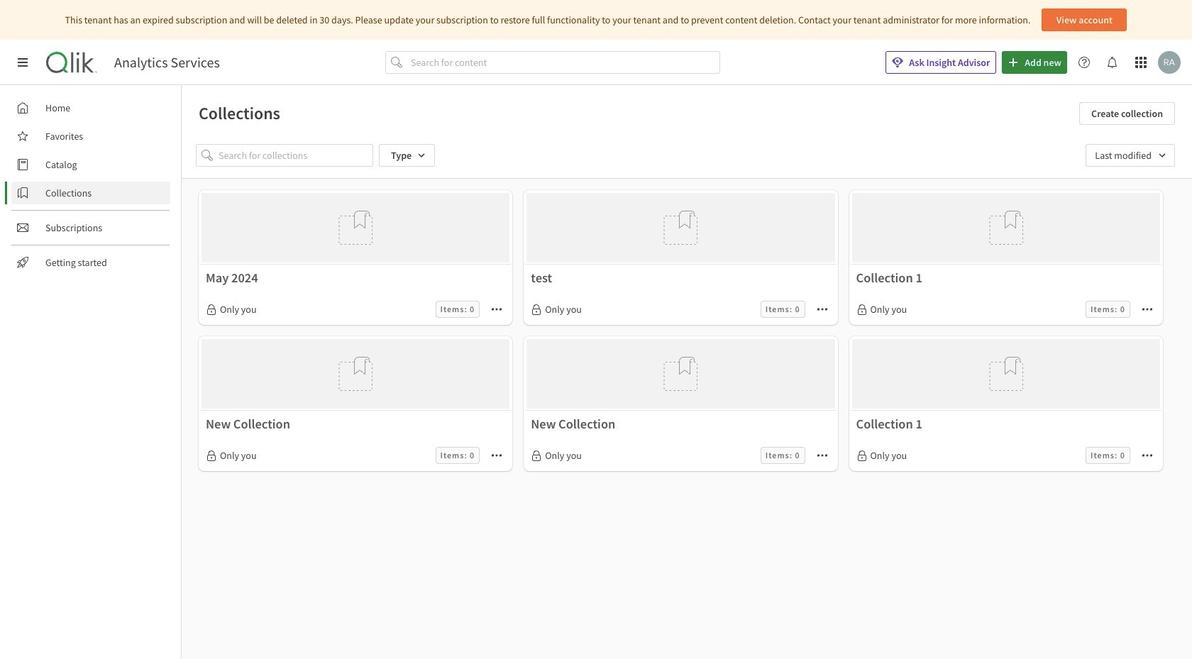 Task type: vqa. For each thing, say whether or not it's contained in the screenshot.
More actions image
yes



Task type: locate. For each thing, give the bounding box(es) containing it.
analytics services element
[[114, 54, 220, 71]]

close sidebar menu image
[[17, 57, 28, 68]]

more actions image
[[491, 304, 503, 315], [816, 304, 828, 315], [816, 450, 828, 462]]

None field
[[1086, 144, 1175, 167]]

Search for collections text field
[[219, 144, 373, 167]]

Search for content text field
[[408, 51, 720, 74]]

navigation pane element
[[0, 91, 181, 280]]



Task type: describe. For each thing, give the bounding box(es) containing it.
ruby anderson image
[[1158, 51, 1181, 74]]

more actions image
[[491, 450, 503, 462]]

filters region
[[182, 133, 1192, 178]]

none field inside filters region
[[1086, 144, 1175, 167]]



